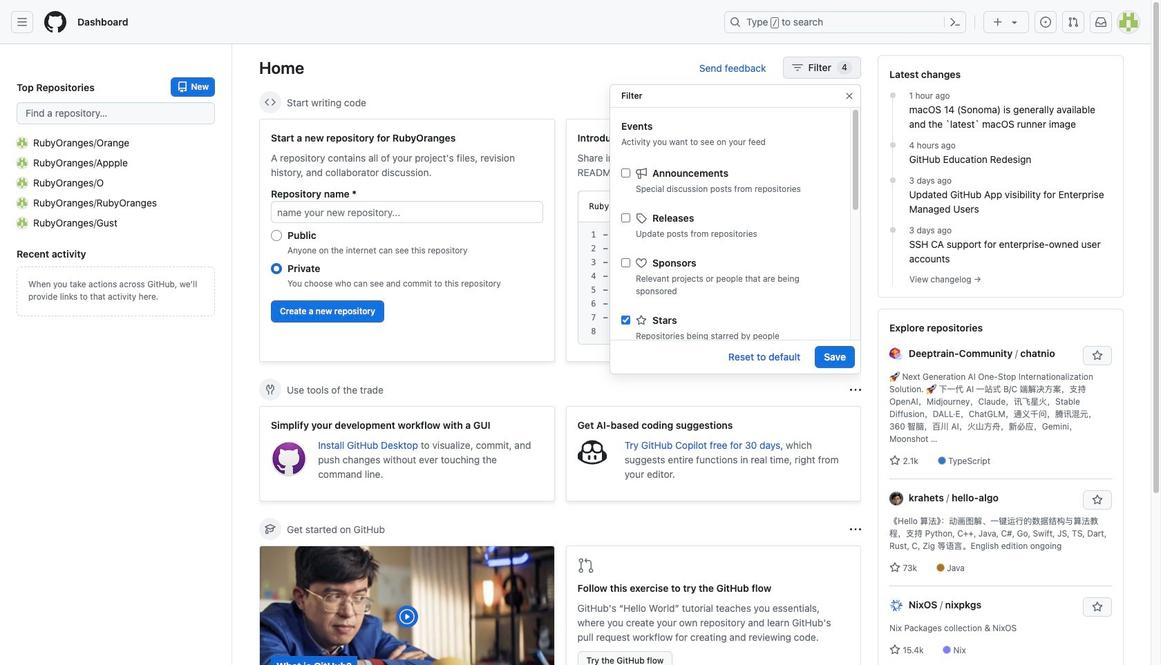 Task type: vqa. For each thing, say whether or not it's contained in the screenshot.
light bulb icon
no



Task type: describe. For each thing, give the bounding box(es) containing it.
1 dot fill image from the top
[[887, 140, 898, 151]]

heart image
[[636, 257, 647, 268]]

2 dot fill image from the top
[[887, 225, 898, 236]]

star this repository image for @deeptrain-community profile image
[[1092, 350, 1103, 361]]

star image for @deeptrain-community profile image
[[889, 455, 901, 466]]

star this repository image
[[1092, 602, 1103, 613]]

orange image
[[17, 137, 28, 148]]

notifications image
[[1095, 17, 1106, 28]]

command palette image
[[950, 17, 961, 28]]

git pull request image inside try the github flow element
[[577, 558, 594, 574]]

why am i seeing this? image for get ai-based coding suggestions element
[[850, 385, 861, 396]]

@krahets profile image
[[889, 492, 903, 506]]

github desktop image
[[271, 441, 307, 477]]

try the github flow element
[[566, 546, 861, 666]]

1 dot fill image from the top
[[887, 90, 898, 101]]

name your new repository... text field
[[271, 201, 543, 223]]

start a new repository element
[[259, 119, 555, 362]]

get ai-based coding suggestions element
[[566, 406, 861, 502]]

star image
[[636, 315, 647, 326]]

tools image
[[265, 384, 276, 395]]

gust image
[[17, 217, 28, 228]]

tag image
[[636, 213, 647, 224]]



Task type: locate. For each thing, give the bounding box(es) containing it.
explore element
[[878, 55, 1124, 666]]

menu
[[610, 155, 850, 533]]

why am i seeing this? image for introduce yourself with a profile readme element
[[850, 97, 861, 108]]

0 horizontal spatial git pull request image
[[577, 558, 594, 574]]

0 vertical spatial git pull request image
[[1068, 17, 1079, 28]]

1 vertical spatial dot fill image
[[887, 225, 898, 236]]

0 vertical spatial dot fill image
[[887, 90, 898, 101]]

introduce yourself with a profile readme element
[[566, 119, 861, 362]]

Find a repository… text field
[[17, 102, 215, 124]]

megaphone image
[[636, 168, 647, 179]]

issue opened image
[[1040, 17, 1051, 28]]

@deeptrain-community profile image
[[889, 348, 903, 362]]

1 star this repository image from the top
[[1092, 350, 1103, 361]]

triangle down image
[[1009, 17, 1020, 28]]

1 vertical spatial why am i seeing this? image
[[850, 385, 861, 396]]

1 vertical spatial star this repository image
[[1092, 495, 1103, 506]]

2 vertical spatial star image
[[889, 645, 901, 656]]

2 vertical spatial why am i seeing this? image
[[850, 524, 861, 535]]

code image
[[265, 97, 276, 108]]

appple image
[[17, 157, 28, 168]]

what is github? image
[[260, 547, 554, 666]]

@nixos profile image
[[889, 599, 903, 613]]

simplify your development workflow with a gui element
[[259, 406, 555, 502]]

homepage image
[[44, 11, 66, 33]]

star image up @nixos profile image
[[889, 563, 901, 574]]

1 star image from the top
[[889, 455, 901, 466]]

filter image
[[792, 62, 803, 73]]

1 vertical spatial git pull request image
[[577, 558, 594, 574]]

close menu image
[[844, 91, 855, 102]]

Top Repositories search field
[[17, 102, 215, 124]]

why am i seeing this? image for try the github flow element
[[850, 524, 861, 535]]

1 horizontal spatial git pull request image
[[1068, 17, 1079, 28]]

what is github? element
[[259, 546, 555, 666]]

2 star image from the top
[[889, 563, 901, 574]]

dot fill image
[[887, 90, 898, 101], [887, 175, 898, 186]]

1 vertical spatial star image
[[889, 563, 901, 574]]

why am i seeing this? image
[[850, 97, 861, 108], [850, 385, 861, 396], [850, 524, 861, 535]]

git pull request image
[[1068, 17, 1079, 28], [577, 558, 594, 574]]

star this repository image for @krahets profile icon
[[1092, 495, 1103, 506]]

explore repositories navigation
[[878, 309, 1124, 666]]

rubyoranges image
[[17, 197, 28, 208]]

2 star this repository image from the top
[[1092, 495, 1103, 506]]

mortar board image
[[265, 524, 276, 535]]

star this repository image
[[1092, 350, 1103, 361], [1092, 495, 1103, 506]]

0 vertical spatial dot fill image
[[887, 140, 898, 151]]

o image
[[17, 177, 28, 188]]

star image for @nixos profile image
[[889, 645, 901, 656]]

star image down @nixos profile image
[[889, 645, 901, 656]]

1 vertical spatial dot fill image
[[887, 175, 898, 186]]

None checkbox
[[621, 169, 630, 178], [621, 258, 630, 267], [621, 169, 630, 178], [621, 258, 630, 267]]

2 dot fill image from the top
[[887, 175, 898, 186]]

None radio
[[271, 230, 282, 241], [271, 263, 282, 274], [271, 230, 282, 241], [271, 263, 282, 274]]

play image
[[399, 609, 415, 625]]

star image up @krahets profile icon
[[889, 455, 901, 466]]

3 star image from the top
[[889, 645, 901, 656]]

star image
[[889, 455, 901, 466], [889, 563, 901, 574], [889, 645, 901, 656]]

None checkbox
[[621, 214, 630, 223], [621, 316, 630, 325], [621, 214, 630, 223], [621, 316, 630, 325]]

none submit inside introduce yourself with a profile readme element
[[793, 197, 838, 216]]

0 vertical spatial why am i seeing this? image
[[850, 97, 861, 108]]

None submit
[[793, 197, 838, 216]]

3 why am i seeing this? image from the top
[[850, 524, 861, 535]]

2 why am i seeing this? image from the top
[[850, 385, 861, 396]]

1 why am i seeing this? image from the top
[[850, 97, 861, 108]]

0 vertical spatial star image
[[889, 455, 901, 466]]

dot fill image
[[887, 140, 898, 151], [887, 225, 898, 236]]

0 vertical spatial star this repository image
[[1092, 350, 1103, 361]]

plus image
[[992, 17, 1003, 28]]

star image for @krahets profile icon
[[889, 563, 901, 574]]



